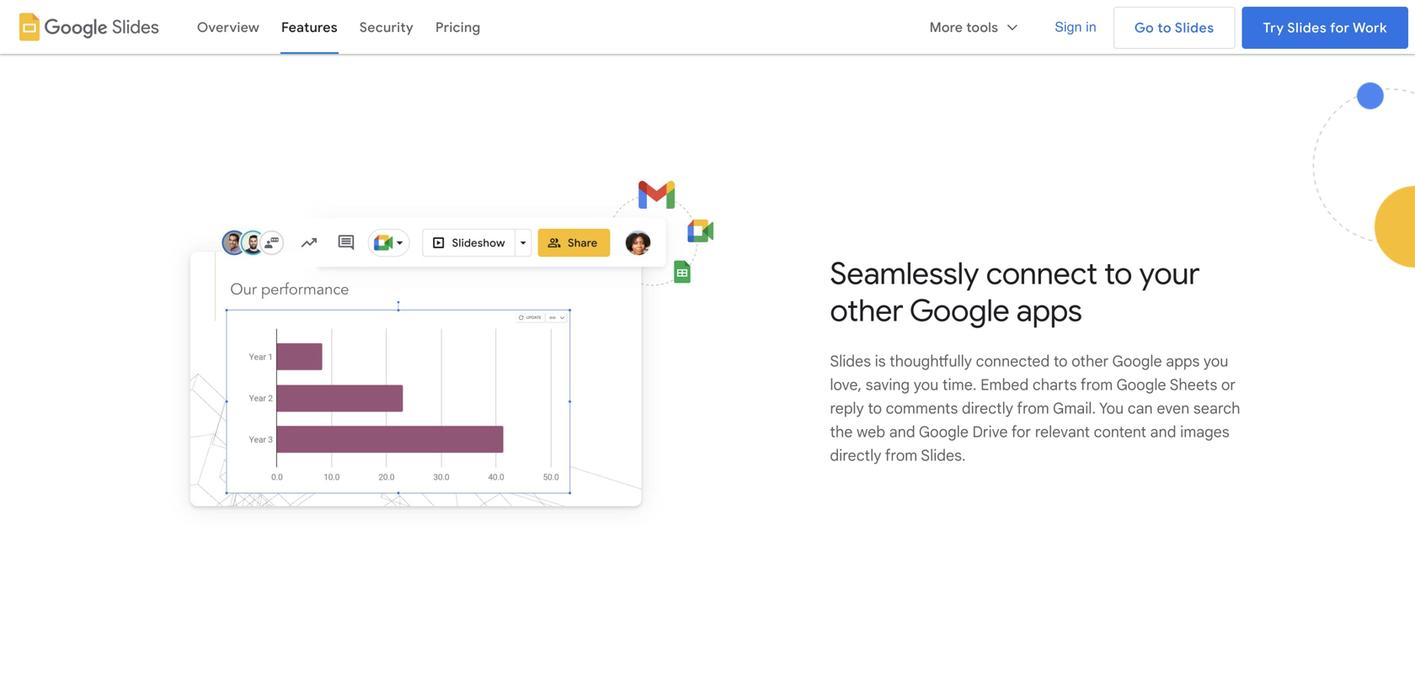 Task type: locate. For each thing, give the bounding box(es) containing it.
0 horizontal spatial other
[[830, 292, 903, 330]]

thoughtfully
[[890, 352, 972, 371]]

security
[[360, 19, 414, 36]]

1 vertical spatial apps
[[1166, 352, 1200, 371]]

0 vertical spatial other
[[830, 292, 903, 330]]

google inside seamlessly connect to your other google apps
[[910, 292, 1010, 330]]

from
[[1081, 376, 1113, 395], [1017, 399, 1049, 418], [885, 446, 917, 465]]

work
[[1353, 19, 1387, 36]]

directly down the the
[[830, 446, 882, 465]]

other inside seamlessly connect to your other google apps
[[830, 292, 903, 330]]

2 vertical spatial from
[[885, 446, 917, 465]]

1 horizontal spatial for
[[1330, 19, 1350, 36]]

directly
[[962, 399, 1013, 418], [830, 446, 882, 465]]

try slides for work
[[1263, 19, 1387, 36]]

slides connect to google apps image
[[162, 172, 731, 551]]

slides
[[112, 16, 159, 38], [1175, 19, 1214, 36], [1287, 19, 1327, 36], [830, 352, 871, 371]]

from up you
[[1081, 376, 1113, 395]]

directly up drive
[[962, 399, 1013, 418]]

0 horizontal spatial directly
[[830, 446, 882, 465]]

features
[[281, 19, 338, 36]]

1 horizontal spatial from
[[1017, 399, 1049, 418]]

1 horizontal spatial apps
[[1166, 352, 1200, 371]]

list
[[168, 0, 1045, 54]]

0 horizontal spatial apps
[[1016, 292, 1082, 330]]

you
[[1204, 352, 1229, 371], [914, 376, 939, 395]]

sign
[[1055, 19, 1082, 35]]

0 vertical spatial from
[[1081, 376, 1113, 395]]

drive
[[973, 423, 1008, 442]]

0 horizontal spatial and
[[889, 423, 915, 442]]

go to slides link
[[1113, 7, 1235, 49]]

more tools
[[930, 19, 998, 36]]

slides link
[[7, 7, 167, 47]]

is
[[875, 352, 886, 371]]

saving
[[866, 376, 910, 395]]

slides inside go to slides link
[[1175, 19, 1214, 36]]

from down 'charts'
[[1017, 399, 1049, 418]]

or
[[1221, 376, 1236, 395]]

and down comments
[[889, 423, 915, 442]]

to inside seamlessly connect to your other google apps
[[1104, 255, 1132, 293]]

slides inside slides is thoughtfully connected to other google apps you love, saving you time. embed charts from google sheets or reply to comments directly from gmail. you can even search the web and google drive for relevant content and images directly from slides.
[[830, 352, 871, 371]]

1 vertical spatial for
[[1011, 423, 1031, 442]]

to up 'charts'
[[1054, 352, 1068, 371]]

can
[[1128, 399, 1153, 418]]

you
[[1099, 399, 1124, 418]]

overview link
[[186, 7, 270, 47]]

1 horizontal spatial other
[[1072, 352, 1109, 371]]

for right drive
[[1011, 423, 1031, 442]]

apps inside slides is thoughtfully connected to other google apps you love, saving you time. embed charts from google sheets or reply to comments directly from gmail. you can even search the web and google drive for relevant content and images directly from slides.
[[1166, 352, 1200, 371]]

google
[[910, 292, 1010, 330], [1112, 352, 1162, 371], [1117, 376, 1166, 395], [919, 423, 969, 442]]

even
[[1157, 399, 1190, 418]]

apps up connected
[[1016, 292, 1082, 330]]

for
[[1330, 19, 1350, 36], [1011, 423, 1031, 442]]

2 horizontal spatial from
[[1081, 376, 1113, 395]]

pricing link
[[425, 7, 491, 47]]

comments
[[886, 399, 958, 418]]

search
[[1194, 399, 1240, 418]]

slides icon image
[[14, 12, 45, 42]]

images
[[1180, 423, 1230, 442]]

apps up sheets
[[1166, 352, 1200, 371]]

for inside try slides for work link
[[1330, 19, 1350, 36]]

1 vertical spatial from
[[1017, 399, 1049, 418]]

other
[[830, 292, 903, 330], [1072, 352, 1109, 371]]

to left 'your'
[[1104, 255, 1132, 293]]

for left work
[[1330, 19, 1350, 36]]

1 vertical spatial directly
[[830, 446, 882, 465]]

0 vertical spatial you
[[1204, 352, 1229, 371]]

other up 'charts'
[[1072, 352, 1109, 371]]

to
[[1158, 19, 1172, 36], [1104, 255, 1132, 293], [1054, 352, 1068, 371], [868, 399, 882, 418]]

1 vertical spatial other
[[1072, 352, 1109, 371]]

other up is
[[830, 292, 903, 330]]

you up or
[[1204, 352, 1229, 371]]

and down even at the right bottom
[[1150, 423, 1176, 442]]

1 horizontal spatial you
[[1204, 352, 1229, 371]]

and
[[889, 423, 915, 442], [1150, 423, 1176, 442]]

more
[[930, 19, 963, 36]]

0 vertical spatial directly
[[962, 399, 1013, 418]]

0 horizontal spatial for
[[1011, 423, 1031, 442]]

sign in
[[1055, 19, 1097, 35]]

you up comments
[[914, 376, 939, 395]]

apps
[[1016, 292, 1082, 330], [1166, 352, 1200, 371]]

go
[[1135, 19, 1154, 36]]

slides inside try slides for work link
[[1287, 19, 1327, 36]]

0 horizontal spatial you
[[914, 376, 939, 395]]

from down web
[[885, 446, 917, 465]]

0 vertical spatial for
[[1330, 19, 1350, 36]]

sign in link
[[1045, 7, 1107, 47]]

your
[[1139, 255, 1200, 293]]

slides inside slides link
[[112, 16, 159, 38]]

1 horizontal spatial and
[[1150, 423, 1176, 442]]

1 horizontal spatial directly
[[962, 399, 1013, 418]]

to right go
[[1158, 19, 1172, 36]]

0 vertical spatial apps
[[1016, 292, 1082, 330]]



Task type: describe. For each thing, give the bounding box(es) containing it.
tools
[[966, 19, 998, 36]]

the
[[830, 423, 853, 442]]

for inside slides is thoughtfully connected to other google apps you love, saving you time. embed charts from google sheets or reply to comments directly from gmail. you can even search the web and google drive for relevant content and images directly from slides.
[[1011, 423, 1031, 442]]

web
[[857, 423, 885, 442]]

24px image
[[1005, 20, 1020, 35]]

embed
[[981, 376, 1029, 395]]

2 and from the left
[[1150, 423, 1176, 442]]

try slides for work link
[[1242, 7, 1408, 49]]

charts
[[1033, 376, 1077, 395]]

other inside slides is thoughtfully connected to other google apps you love, saving you time. embed charts from google sheets or reply to comments directly from gmail. you can even search the web and google drive for relevant content and images directly from slides.
[[1072, 352, 1109, 371]]

to up web
[[868, 399, 882, 418]]

more tools link
[[919, 7, 1031, 47]]

list containing overview
[[168, 0, 1045, 54]]

content
[[1094, 423, 1146, 442]]

slides present with confidence image
[[685, 0, 1253, 21]]

time.
[[943, 376, 977, 395]]

connect
[[986, 255, 1097, 293]]

gmail.
[[1053, 399, 1096, 418]]

apps inside seamlessly connect to your other google apps
[[1016, 292, 1082, 330]]

relevant
[[1035, 423, 1090, 442]]

features link
[[270, 7, 349, 47]]

security link
[[349, 7, 425, 47]]

slides is thoughtfully connected to other google apps you love, saving you time. embed charts from google sheets or reply to comments directly from gmail. you can even search the web and google drive for relevant content and images directly from slides.
[[830, 352, 1240, 465]]

sheets
[[1170, 376, 1217, 395]]

seamlessly
[[830, 255, 979, 293]]

try
[[1263, 19, 1284, 36]]

seamlessly connect to your other google apps
[[830, 255, 1200, 330]]

1 vertical spatial you
[[914, 376, 939, 395]]

connected
[[976, 352, 1050, 371]]

pricing
[[435, 19, 481, 36]]

go to slides
[[1135, 19, 1214, 36]]

1 and from the left
[[889, 423, 915, 442]]

0 horizontal spatial from
[[885, 446, 917, 465]]

slides.
[[921, 446, 966, 465]]

reply
[[830, 399, 864, 418]]

in
[[1086, 19, 1097, 35]]

overview
[[197, 19, 259, 36]]

love,
[[830, 376, 862, 395]]



Task type: vqa. For each thing, say whether or not it's contained in the screenshot.
"Price" related to Price graph
no



